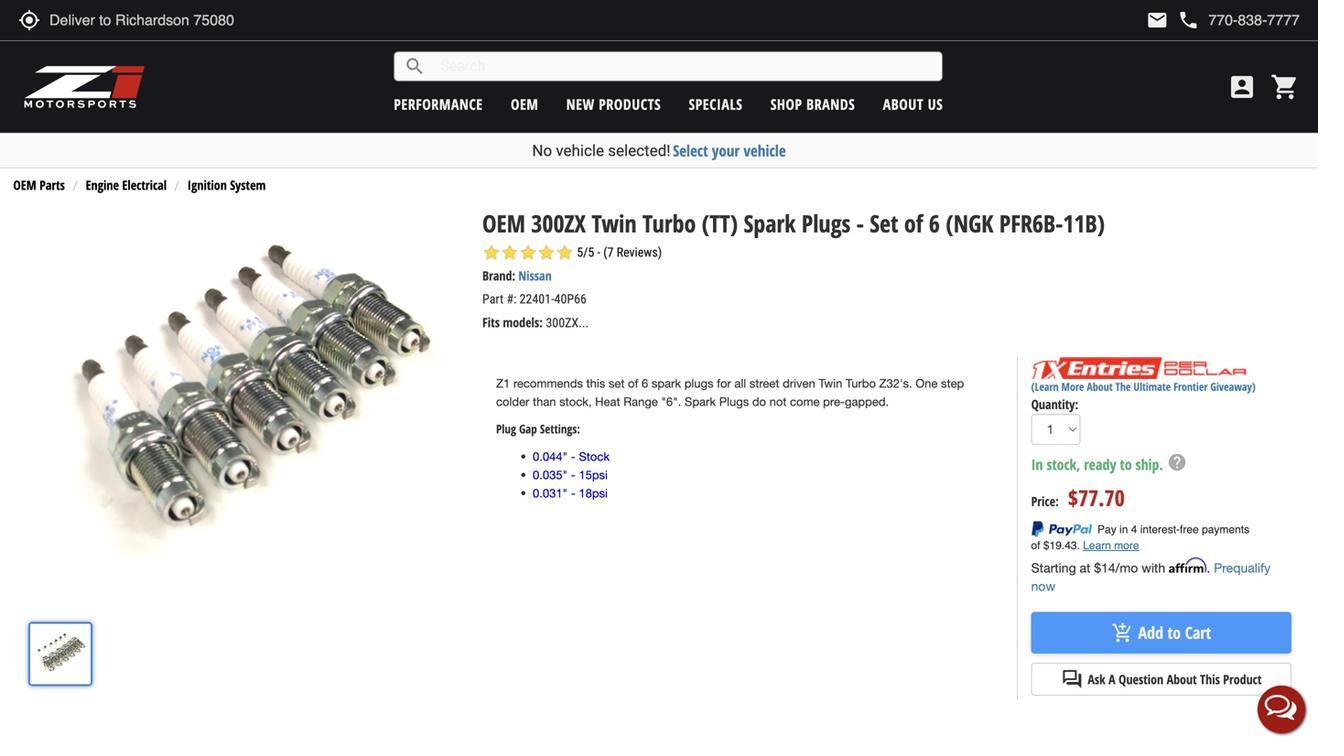 Task type: vqa. For each thing, say whether or not it's contained in the screenshot.
"shopping_cart"
yes



Task type: locate. For each thing, give the bounding box(es) containing it.
about
[[883, 94, 924, 114], [1087, 379, 1113, 394], [1167, 671, 1197, 688]]

twin inside z1 recommends this set of 6 spark plugs for all street driven twin turbo z32's. one step colder than stock, heat range "6". spark plugs do not come pre-gapped.
[[819, 376, 843, 390]]

1 vertical spatial plugs
[[720, 395, 749, 409]]

1 vertical spatial turbo
[[846, 376, 876, 390]]

turbo up gapped.
[[846, 376, 876, 390]]

oem inside oem 300zx twin turbo (tt) spark plugs - set of 6 (ngk pfr6b-11b) star star star star star 5/5 - (7 reviews) brand: nissan part #: 22401-40p66 fits models: 300zx...
[[483, 207, 526, 239]]

performance
[[394, 94, 483, 114]]

question_answer
[[1062, 669, 1084, 691]]

stock,
[[560, 395, 592, 409], [1047, 455, 1081, 474]]

1 star from the left
[[483, 244, 501, 262]]

1 horizontal spatial vehicle
[[744, 140, 786, 161]]

with
[[1142, 560, 1166, 575]]

mail link
[[1147, 9, 1169, 31]]

select
[[673, 140, 708, 161]]

1 horizontal spatial stock,
[[1047, 455, 1081, 474]]

1 horizontal spatial about
[[1087, 379, 1113, 394]]

0 vertical spatial to
[[1120, 455, 1132, 474]]

ready
[[1085, 455, 1117, 474]]

0 vertical spatial spark
[[744, 207, 796, 239]]

now
[[1032, 579, 1056, 594]]

1 vertical spatial stock,
[[1047, 455, 1081, 474]]

1 vertical spatial twin
[[819, 376, 843, 390]]

plugs down all in the bottom right of the page
[[720, 395, 749, 409]]

1 horizontal spatial spark
[[744, 207, 796, 239]]

selected!
[[608, 141, 671, 160]]

22401-
[[520, 292, 555, 307]]

1 vertical spatial spark
[[685, 395, 716, 409]]

performance link
[[394, 94, 483, 114]]

of left 6
[[905, 207, 924, 239]]

(learn more about the ultimate frontier giveaway) link
[[1032, 379, 1256, 394]]

turbo inside oem 300zx twin turbo (tt) spark plugs - set of 6 (ngk pfr6b-11b) star star star star star 5/5 - (7 reviews) brand: nissan part #: 22401-40p66 fits models: 300zx...
[[643, 207, 696, 239]]

z32's.
[[880, 376, 913, 390]]

products
[[599, 94, 661, 114]]

shopping_cart link
[[1267, 72, 1300, 102]]

plugs left set
[[802, 207, 851, 239]]

about left us
[[883, 94, 924, 114]]

vehicle inside no vehicle selected! select your vehicle
[[556, 141, 604, 160]]

$14
[[1095, 560, 1116, 575]]

not
[[770, 395, 787, 409]]

2 horizontal spatial about
[[1167, 671, 1197, 688]]

ship.
[[1136, 455, 1164, 474]]

ignition system
[[188, 176, 266, 194]]

specials link
[[689, 94, 743, 114]]

- left stock
[[571, 449, 576, 464]]

0 vertical spatial oem
[[511, 94, 539, 114]]

shop brands
[[771, 94, 856, 114]]

cart
[[1186, 622, 1212, 644]]

nissan link
[[519, 267, 552, 285]]

turbo left (tt)
[[643, 207, 696, 239]]

vehicle right no
[[556, 141, 604, 160]]

0 vertical spatial plugs
[[802, 207, 851, 239]]

0 horizontal spatial of
[[628, 376, 639, 390]]

electrical
[[122, 176, 167, 194]]

11b)
[[1064, 207, 1105, 239]]

1 horizontal spatial twin
[[819, 376, 843, 390]]

turbo inside z1 recommends this set of 6 spark plugs for all street driven twin turbo z32's. one step colder than stock, heat range "6". spark plugs do not come pre-gapped.
[[846, 376, 876, 390]]

stock, right in
[[1047, 455, 1081, 474]]

1 horizontal spatial to
[[1168, 622, 1182, 644]]

us
[[928, 94, 943, 114]]

add
[[1139, 622, 1164, 644]]

1 vertical spatial oem
[[13, 176, 36, 194]]

starting at $14 /mo with affirm .
[[1032, 558, 1214, 575]]

0 vertical spatial twin
[[592, 207, 637, 239]]

come
[[790, 395, 820, 409]]

to right add
[[1168, 622, 1182, 644]]

0 horizontal spatial vehicle
[[556, 141, 604, 160]]

6
[[929, 207, 940, 239]]

- left 15psi at the bottom of page
[[571, 468, 576, 482]]

spark inside oem 300zx twin turbo (tt) spark plugs - set of 6 (ngk pfr6b-11b) star star star star star 5/5 - (7 reviews) brand: nissan part #: 22401-40p66 fits models: 300zx...
[[744, 207, 796, 239]]

0 vertical spatial of
[[905, 207, 924, 239]]

spark down plugs
[[685, 395, 716, 409]]

to inside in stock, ready to ship. help
[[1120, 455, 1132, 474]]

prequalify now
[[1032, 560, 1271, 594]]

set
[[609, 376, 625, 390]]

-
[[857, 207, 864, 239], [571, 449, 576, 464], [571, 468, 576, 482], [571, 486, 576, 500]]

z1
[[496, 376, 510, 390]]

oem left 'parts'
[[13, 176, 36, 194]]

stock, down this
[[560, 395, 592, 409]]

about us link
[[883, 94, 943, 114]]

ultimate
[[1134, 379, 1171, 394]]

about left this
[[1167, 671, 1197, 688]]

than
[[533, 395, 556, 409]]

street
[[750, 376, 780, 390]]

0 vertical spatial stock,
[[560, 395, 592, 409]]

specials
[[689, 94, 743, 114]]

your
[[712, 140, 740, 161]]

about inside question_answer ask a question about this product
[[1167, 671, 1197, 688]]

oem for 300zx
[[483, 207, 526, 239]]

0.035"
[[533, 468, 568, 482]]

twin up pre-
[[819, 376, 843, 390]]

2 vertical spatial about
[[1167, 671, 1197, 688]]

2 star from the left
[[501, 244, 519, 262]]

0.031"
[[533, 486, 568, 500]]

Search search field
[[426, 52, 943, 81]]

1 vertical spatial about
[[1087, 379, 1113, 394]]

vehicle right your
[[744, 140, 786, 161]]

about left the
[[1087, 379, 1113, 394]]

to
[[1120, 455, 1132, 474], [1168, 622, 1182, 644]]

no vehicle selected! select your vehicle
[[532, 140, 786, 161]]

40p66
[[555, 292, 587, 307]]

0 horizontal spatial to
[[1120, 455, 1132, 474]]

300zx...
[[546, 316, 589, 331]]

of right set
[[628, 376, 639, 390]]

search
[[404, 55, 426, 77]]

2 vertical spatial oem
[[483, 207, 526, 239]]

0 vertical spatial turbo
[[643, 207, 696, 239]]

1 horizontal spatial plugs
[[802, 207, 851, 239]]

0 horizontal spatial plugs
[[720, 395, 749, 409]]

1 vertical spatial of
[[628, 376, 639, 390]]

5/5 -
[[577, 245, 601, 260]]

price:
[[1032, 493, 1059, 510]]

oem 300zx twin turbo (tt) spark plugs - set of 6 (ngk pfr6b-11b) star star star star star 5/5 - (7 reviews) brand: nissan part #: 22401-40p66 fits models: 300zx...
[[483, 207, 1105, 331]]

0 vertical spatial about
[[883, 94, 924, 114]]

system
[[230, 176, 266, 194]]

oem up brand:
[[483, 207, 526, 239]]

oem parts link
[[13, 176, 65, 194]]

frontier
[[1174, 379, 1208, 394]]

0 horizontal spatial twin
[[592, 207, 637, 239]]

models:
[[503, 314, 543, 331]]

to left ship.
[[1120, 455, 1132, 474]]

spark
[[744, 207, 796, 239], [685, 395, 716, 409]]

1 horizontal spatial of
[[905, 207, 924, 239]]

new products
[[567, 94, 661, 114]]

gap
[[519, 421, 537, 437]]

6 spark
[[642, 376, 681, 390]]

0.044"
[[533, 449, 568, 464]]

0 horizontal spatial stock,
[[560, 395, 592, 409]]

brand:
[[483, 267, 516, 285]]

0 horizontal spatial spark
[[685, 395, 716, 409]]

twin up the 5/5 -
[[592, 207, 637, 239]]

account_box link
[[1223, 72, 1262, 102]]

brands
[[807, 94, 856, 114]]

- left set
[[857, 207, 864, 239]]

price: $77.70
[[1032, 483, 1125, 513]]

0 horizontal spatial turbo
[[643, 207, 696, 239]]

oem up no
[[511, 94, 539, 114]]

/mo
[[1116, 560, 1139, 575]]

1 horizontal spatial turbo
[[846, 376, 876, 390]]

help
[[1168, 452, 1188, 472]]

vehicle
[[744, 140, 786, 161], [556, 141, 604, 160]]

set
[[870, 207, 899, 239]]

turbo
[[643, 207, 696, 239], [846, 376, 876, 390]]

engine electrical
[[86, 176, 167, 194]]

1 vertical spatial to
[[1168, 622, 1182, 644]]

spark right (tt)
[[744, 207, 796, 239]]

oem parts
[[13, 176, 65, 194]]

add_shopping_cart
[[1112, 622, 1134, 644]]



Task type: describe. For each thing, give the bounding box(es) containing it.
question
[[1119, 671, 1164, 688]]

(tt)
[[702, 207, 738, 239]]

this
[[587, 376, 606, 390]]

plug
[[496, 421, 516, 437]]

shop brands link
[[771, 94, 856, 114]]

z1 motorsports logo image
[[23, 64, 146, 110]]

all
[[735, 376, 746, 390]]

fits
[[483, 314, 500, 331]]

starting
[[1032, 560, 1077, 575]]

in stock, ready to ship. help
[[1032, 452, 1188, 474]]

affirm
[[1169, 558, 1207, 574]]

in
[[1032, 455, 1044, 474]]

a
[[1109, 671, 1116, 688]]

step
[[941, 376, 965, 390]]

question_answer ask a question about this product
[[1062, 669, 1262, 691]]

- inside oem 300zx twin turbo (tt) spark plugs - set of 6 (ngk pfr6b-11b) star star star star star 5/5 - (7 reviews) brand: nissan part #: 22401-40p66 fits models: 300zx...
[[857, 207, 864, 239]]

heat
[[595, 395, 621, 409]]

pfr6b-
[[1000, 207, 1064, 239]]

new
[[567, 94, 595, 114]]

about us
[[883, 94, 943, 114]]

$77.70
[[1069, 483, 1125, 513]]

the
[[1116, 379, 1131, 394]]

mail
[[1147, 9, 1169, 31]]

18psi
[[579, 486, 608, 500]]

quantity:
[[1032, 395, 1079, 413]]

0.044" - stock 0.035" - 15psi 0.031" - 18psi
[[533, 449, 610, 500]]

shop
[[771, 94, 803, 114]]

twin inside oem 300zx twin turbo (tt) spark plugs - set of 6 (ngk pfr6b-11b) star star star star star 5/5 - (7 reviews) brand: nissan part #: 22401-40p66 fits models: 300zx...
[[592, 207, 637, 239]]

of inside oem 300zx twin turbo (tt) spark plugs - set of 6 (ngk pfr6b-11b) star star star star star 5/5 - (7 reviews) brand: nissan part #: 22401-40p66 fits models: 300zx...
[[905, 207, 924, 239]]

driven
[[783, 376, 816, 390]]

(learn more about the ultimate frontier giveaway)
[[1032, 379, 1256, 394]]

spark inside z1 recommends this set of 6 spark plugs for all street driven twin turbo z32's. one step colder than stock, heat range "6". spark plugs do not come pre-gapped.
[[685, 395, 716, 409]]

(ngk
[[946, 207, 994, 239]]

5 star from the left
[[556, 244, 574, 262]]

prequalify now link
[[1032, 560, 1271, 594]]

0 horizontal spatial about
[[883, 94, 924, 114]]

plugs inside oem 300zx twin turbo (tt) spark plugs - set of 6 (ngk pfr6b-11b) star star star star star 5/5 - (7 reviews) brand: nissan part #: 22401-40p66 fits models: 300zx...
[[802, 207, 851, 239]]

parts
[[39, 176, 65, 194]]

plugs inside z1 recommends this set of 6 spark plugs for all street driven twin turbo z32's. one step colder than stock, heat range "6". spark plugs do not come pre-gapped.
[[720, 395, 749, 409]]

engine electrical link
[[86, 176, 167, 194]]

select your vehicle link
[[673, 140, 786, 161]]

recommends
[[514, 376, 583, 390]]

- left 18psi
[[571, 486, 576, 500]]

shopping_cart
[[1271, 72, 1300, 102]]

300zx
[[532, 207, 586, 239]]

settings:
[[540, 421, 580, 437]]

new products link
[[567, 94, 661, 114]]

no
[[532, 141, 552, 160]]

more
[[1062, 379, 1085, 394]]

add_shopping_cart add to cart
[[1112, 622, 1212, 644]]

ignition
[[188, 176, 227, 194]]

"6".
[[662, 395, 682, 409]]

colder
[[496, 395, 530, 409]]

.
[[1207, 560, 1211, 575]]

oem for parts
[[13, 176, 36, 194]]

stock, inside in stock, ready to ship. help
[[1047, 455, 1081, 474]]

at
[[1080, 560, 1091, 575]]

ignition system link
[[188, 176, 266, 194]]

product
[[1224, 671, 1262, 688]]

pre-
[[823, 395, 845, 409]]

this
[[1201, 671, 1221, 688]]

phone
[[1178, 9, 1200, 31]]

of inside z1 recommends this set of 6 spark plugs for all street driven twin turbo z32's. one step colder than stock, heat range "6". spark plugs do not come pre-gapped.
[[628, 376, 639, 390]]

one
[[916, 376, 938, 390]]

gapped.
[[845, 395, 889, 409]]

stock
[[579, 449, 610, 464]]

phone link
[[1178, 9, 1300, 31]]

4 star from the left
[[538, 244, 556, 262]]

engine
[[86, 176, 119, 194]]

plugs
[[685, 376, 714, 390]]

15psi
[[579, 468, 608, 482]]

3 star from the left
[[519, 244, 538, 262]]

do
[[753, 395, 767, 409]]

stock, inside z1 recommends this set of 6 spark plugs for all street driven twin turbo z32's. one step colder than stock, heat range "6". spark plugs do not come pre-gapped.
[[560, 395, 592, 409]]

ask
[[1088, 671, 1106, 688]]

account_box
[[1228, 72, 1257, 102]]

range
[[624, 395, 658, 409]]

oem link
[[511, 94, 539, 114]]

mail phone
[[1147, 9, 1200, 31]]

giveaway)
[[1211, 379, 1256, 394]]



